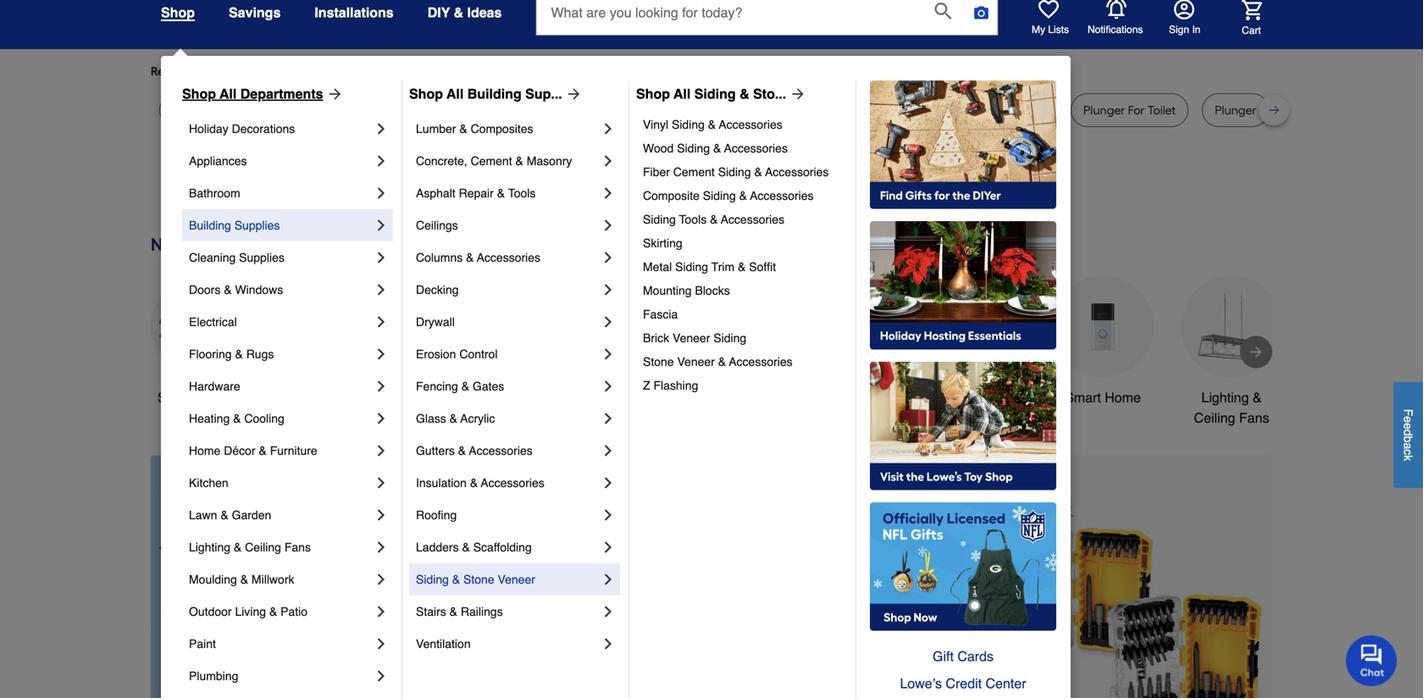 Task type: describe. For each thing, give the bounding box(es) containing it.
wood
[[643, 141, 674, 155]]

chevron right image for paint
[[373, 635, 390, 652]]

veneer for stone
[[677, 355, 715, 369]]

deals
[[211, 390, 246, 405]]

siding tools & accessories link
[[643, 208, 844, 231]]

outdoor tools & equipment button
[[795, 276, 896, 428]]

siding tools & accessories
[[643, 213, 785, 226]]

hardware
[[189, 380, 240, 393]]

for for more suggestions for you
[[438, 64, 453, 78]]

fascia link
[[643, 302, 844, 326]]

snake for drain snake
[[944, 103, 977, 117]]

sign in button
[[1169, 0, 1201, 36]]

shop all departments
[[182, 86, 323, 102]]

wood siding & accessories
[[643, 141, 788, 155]]

lighting & ceiling fans link
[[189, 531, 373, 563]]

building supplies
[[189, 219, 280, 232]]

recommended searches for you heading
[[151, 63, 1272, 80]]

1 plumbing from the left
[[434, 103, 485, 117]]

smart
[[1065, 390, 1101, 405]]

chevron right image for holiday decorations
[[373, 120, 390, 137]]

holiday decorations
[[189, 122, 295, 136]]

snake for plumbing
[[378, 103, 485, 117]]

asphalt repair & tools link
[[416, 177, 600, 209]]

living
[[235, 605, 266, 618]]

furniture
[[270, 444, 317, 457]]

chevron right image for cleaning supplies
[[373, 249, 390, 266]]

christmas decorations
[[552, 390, 624, 426]]

windows
[[235, 283, 283, 297]]

chevron right image for roofing
[[600, 507, 617, 524]]

fiber
[[643, 165, 670, 179]]

you for more suggestions for you
[[456, 64, 475, 78]]

shop for shop all building sup...
[[409, 86, 443, 102]]

chevron right image for drywall
[[600, 313, 617, 330]]

metal
[[643, 260, 672, 274]]

chevron right image for lawn & garden
[[373, 507, 390, 524]]

gates
[[473, 380, 504, 393]]

sign
[[1169, 24, 1189, 36]]

chevron right image for insulation & accessories
[[600, 474, 617, 491]]

erosion
[[416, 347, 456, 361]]

savings button
[[229, 0, 281, 28]]

glass & acrylic link
[[416, 402, 600, 435]]

moulding & millwork link
[[189, 563, 373, 596]]

home décor & furniture
[[189, 444, 317, 457]]

erosion control link
[[416, 338, 600, 370]]

chevron right image for columns & accessories
[[600, 249, 617, 266]]

shop all deals button
[[151, 276, 252, 408]]

kitchen link
[[189, 467, 373, 499]]

tools up ceilings link
[[508, 186, 536, 200]]

accessories down 'glass & acrylic' link
[[469, 444, 533, 457]]

chevron right image for outdoor living & patio
[[373, 603, 390, 620]]

0 horizontal spatial lighting & ceiling fans
[[189, 540, 311, 554]]

chevron right image for decking
[[600, 281, 617, 298]]

shop all departments link
[[182, 84, 344, 104]]

a
[[1402, 442, 1415, 449]]

fascia
[[643, 308, 678, 321]]

gift cards
[[933, 649, 994, 664]]

concrete, cement & masonry
[[416, 154, 572, 168]]

ladders
[[416, 540, 459, 554]]

chevron right image for lumber & composites
[[600, 120, 617, 137]]

all for building
[[447, 86, 464, 102]]

chevron right image for electrical
[[373, 313, 390, 330]]

ceiling inside button
[[1194, 410, 1236, 426]]

Search Query text field
[[537, 0, 921, 35]]

metal siding trim & soffit
[[643, 260, 776, 274]]

composite siding & accessories
[[643, 189, 814, 202]]

lowe's home improvement notification center image
[[1106, 0, 1127, 20]]

décor
[[224, 444, 255, 457]]

doors
[[189, 283, 221, 297]]

departments
[[240, 86, 323, 102]]

accessories down vinyl siding & accessories link at top
[[724, 141, 788, 155]]

1 vertical spatial fans
[[285, 540, 311, 554]]

chevron right image for bathroom
[[373, 185, 390, 202]]

appliances link
[[189, 145, 373, 177]]

lowe's home improvement account image
[[1174, 0, 1195, 19]]

1 horizontal spatial stone
[[643, 355, 674, 369]]

veneer for brick
[[673, 331, 710, 345]]

millwork
[[252, 573, 294, 586]]

outdoor living & patio link
[[189, 596, 373, 628]]

asphalt repair & tools
[[416, 186, 536, 200]]

all for deals
[[193, 390, 207, 405]]

suggestions
[[369, 64, 435, 78]]

ventilation link
[[416, 628, 600, 660]]

officially licensed n f l gifts. shop now. image
[[870, 502, 1056, 631]]

composite siding & accessories link
[[643, 184, 844, 208]]

chevron right image for doors & windows
[[373, 281, 390, 298]]

flooring & rugs
[[189, 347, 274, 361]]

all for siding
[[674, 86, 691, 102]]

vinyl siding & accessories link
[[643, 113, 844, 136]]

ladders & scaffolding link
[[416, 531, 600, 563]]

chevron right image for appliances
[[373, 152, 390, 169]]

glass
[[416, 412, 446, 425]]

repair
[[459, 186, 494, 200]]

plunger for plunger
[[1215, 103, 1257, 117]]

0 vertical spatial bathroom
[[189, 186, 240, 200]]

accessories down gutters & accessories link
[[481, 476, 545, 490]]

siding up mounting blocks
[[675, 260, 708, 274]]

1 e from the top
[[1402, 416, 1415, 423]]

notifications
[[1088, 24, 1143, 36]]

for for plumbing snake for toilet
[[826, 103, 842, 117]]

soffit
[[749, 260, 776, 274]]

cement for fiber
[[673, 165, 715, 179]]

chevron right image for fencing & gates
[[600, 378, 617, 395]]

accessories down the brick veneer siding link
[[729, 355, 793, 369]]

chevron right image for siding & stone veneer
[[600, 571, 617, 588]]

electrical link
[[189, 306, 373, 338]]

installations
[[315, 5, 394, 20]]

mounting blocks
[[643, 284, 730, 297]]

chevron right image for stairs & railings
[[600, 603, 617, 620]]

kitchen for kitchen faucets
[[668, 390, 713, 405]]

siding up siding tools & accessories
[[703, 189, 736, 202]]

lowe's home improvement lists image
[[1039, 0, 1059, 19]]

arrow right image for shop all building sup...
[[562, 86, 583, 103]]

chevron right image for asphalt repair & tools
[[600, 185, 617, 202]]

lowe's wishes you and your family a happy hanukkah. image
[[151, 171, 1272, 213]]

erosion control
[[416, 347, 498, 361]]

mounting blocks link
[[643, 279, 844, 302]]

shop these last-minute gifts. $99 or less. quantities are limited and won't last. image
[[151, 455, 424, 698]]

bathroom inside button
[[945, 390, 1004, 405]]

chevron right image for moulding & millwork
[[373, 571, 390, 588]]

d
[[1402, 429, 1415, 436]]

home inside button
[[1105, 390, 1141, 405]]

drain
[[912, 103, 941, 117]]

shop for shop all siding & sto...
[[636, 86, 670, 102]]

decorations for holiday
[[232, 122, 295, 136]]

faucets
[[717, 390, 765, 405]]

& inside outdoor tools & equipment
[[885, 390, 894, 405]]

home décor & furniture link
[[189, 435, 373, 467]]

2 e from the top
[[1402, 423, 1415, 429]]

recommended
[[151, 64, 232, 78]]

decorations for christmas
[[552, 410, 624, 426]]

chevron right image for ceilings
[[600, 217, 617, 234]]

tools button
[[408, 276, 510, 408]]

flooring
[[189, 347, 232, 361]]

0 horizontal spatial building
[[189, 219, 231, 232]]

recommended searches for you
[[151, 64, 325, 78]]

mounting
[[643, 284, 692, 297]]

chevron right image for ventilation
[[600, 635, 617, 652]]

fencing & gates
[[416, 380, 504, 393]]

1 snake from the left
[[378, 103, 411, 117]]

f
[[1402, 409, 1415, 416]]

rugs
[[246, 347, 274, 361]]

chevron right image for lighting & ceiling fans
[[373, 539, 390, 556]]

siding & stone veneer link
[[416, 563, 600, 596]]

2 vertical spatial arrow right image
[[1241, 603, 1258, 620]]

snake for plumbing snake for toilet
[[790, 103, 823, 117]]

siding down the vinyl siding & accessories
[[677, 141, 710, 155]]

gift cards link
[[870, 643, 1056, 670]]

chevron right image for building supplies
[[373, 217, 390, 234]]



Task type: locate. For each thing, give the bounding box(es) containing it.
chevron right image for glass & acrylic
[[600, 410, 617, 427]]

plunger for toilet
[[1084, 103, 1176, 117]]

1 horizontal spatial plunger
[[1215, 103, 1257, 117]]

all down recommended searches for you heading
[[674, 86, 691, 102]]

0 vertical spatial ceiling
[[1194, 410, 1236, 426]]

new deals every day during 25 days of deals image
[[151, 230, 1272, 259]]

1 vertical spatial lighting
[[189, 540, 230, 554]]

cleaning supplies
[[189, 251, 285, 264]]

plunger down cart
[[1215, 103, 1257, 117]]

0 horizontal spatial decorations
[[232, 122, 295, 136]]

outdoor down moulding
[[189, 605, 232, 618]]

toilet
[[845, 103, 874, 117], [1016, 103, 1045, 117], [1148, 103, 1176, 117]]

1 vertical spatial supplies
[[239, 251, 285, 264]]

& inside lighting & ceiling fans
[[1253, 390, 1262, 405]]

more suggestions for you
[[338, 64, 475, 78]]

drain snake
[[912, 103, 977, 117]]

flashing
[[654, 379, 698, 392]]

concrete, cement & masonry link
[[416, 145, 600, 177]]

chevron right image for gutters & accessories
[[600, 442, 617, 459]]

0 horizontal spatial bathroom
[[189, 186, 240, 200]]

veneer inside "link"
[[498, 573, 535, 586]]

siding down recommended searches for you heading
[[694, 86, 736, 102]]

building up composites
[[467, 86, 522, 102]]

accessories up the decking "link"
[[477, 251, 541, 264]]

cement inside 'link'
[[673, 165, 715, 179]]

lumber
[[416, 122, 456, 136]]

supplies for cleaning supplies
[[239, 251, 285, 264]]

2 shop from the left
[[409, 86, 443, 102]]

you up 'shop all building sup...'
[[456, 64, 475, 78]]

0 vertical spatial fans
[[1239, 410, 1269, 426]]

paint link
[[189, 628, 373, 660]]

outdoor for outdoor living & patio
[[189, 605, 232, 618]]

supplies for building supplies
[[234, 219, 280, 232]]

holiday hosting essentials. image
[[870, 221, 1056, 350]]

1 horizontal spatial cement
[[673, 165, 715, 179]]

chevron right image for heating & cooling
[[373, 410, 390, 427]]

chevron right image for plumbing
[[373, 668, 390, 685]]

0 horizontal spatial kitchen
[[189, 476, 228, 490]]

0 vertical spatial building
[[467, 86, 522, 102]]

insulation & accessories link
[[416, 467, 600, 499]]

more
[[338, 64, 366, 78]]

lowe's credit center
[[900, 676, 1026, 691]]

christmas
[[557, 390, 618, 405]]

0 vertical spatial lighting
[[1202, 390, 1249, 405]]

my
[[1032, 24, 1045, 36]]

siding up stairs
[[416, 573, 449, 586]]

0 vertical spatial veneer
[[673, 331, 710, 345]]

stone inside "link"
[[463, 573, 494, 586]]

supplies up windows
[[239, 251, 285, 264]]

f e e d b a c k
[[1402, 409, 1415, 461]]

0 horizontal spatial you
[[305, 64, 325, 78]]

moulding & millwork
[[189, 573, 294, 586]]

0 horizontal spatial lighting
[[189, 540, 230, 554]]

accessories up siding tools & accessories link
[[750, 189, 814, 202]]

cart
[[1242, 24, 1261, 36]]

0 horizontal spatial plumbing
[[434, 103, 485, 117]]

fans
[[1239, 410, 1269, 426], [285, 540, 311, 554]]

1 horizontal spatial lighting & ceiling fans
[[1194, 390, 1269, 426]]

shop for shop
[[161, 5, 195, 20]]

stone down brick
[[643, 355, 674, 369]]

1 plunger from the left
[[1084, 103, 1125, 117]]

trim
[[711, 260, 735, 274]]

tools inside outdoor tools & equipment
[[850, 390, 881, 405]]

heating & cooling
[[189, 412, 285, 425]]

siding right vinyl
[[672, 118, 705, 131]]

diy
[[428, 5, 450, 20]]

shop inside button
[[158, 390, 189, 405]]

cart button
[[1218, 0, 1262, 37]]

0 vertical spatial stone
[[643, 355, 674, 369]]

0 horizontal spatial arrow right image
[[562, 86, 583, 103]]

supplies up cleaning supplies
[[234, 219, 280, 232]]

veneer right brick
[[673, 331, 710, 345]]

sign in
[[1169, 24, 1201, 36]]

fans inside lighting & ceiling fans
[[1239, 410, 1269, 426]]

chevron right image
[[600, 120, 617, 137], [373, 152, 390, 169], [373, 185, 390, 202], [373, 217, 390, 234], [600, 217, 617, 234], [600, 281, 617, 298], [373, 313, 390, 330], [373, 346, 390, 363], [600, 378, 617, 395], [373, 410, 390, 427], [373, 442, 390, 459], [600, 442, 617, 459], [600, 474, 617, 491], [373, 507, 390, 524], [373, 571, 390, 588], [600, 603, 617, 620], [373, 668, 390, 685]]

2 toilet from the left
[[1016, 103, 1045, 117]]

arrow right image
[[562, 86, 583, 103], [786, 86, 807, 103]]

arrow right image
[[323, 86, 344, 103], [1248, 343, 1265, 360], [1241, 603, 1258, 620]]

holiday decorations link
[[189, 113, 373, 145]]

shop
[[161, 5, 195, 20], [158, 390, 189, 405]]

snake right the drain
[[944, 103, 977, 117]]

0 vertical spatial outdoor
[[797, 390, 846, 405]]

siding up composite siding & accessories
[[718, 165, 751, 179]]

brick veneer siding
[[643, 331, 747, 345]]

insulation & accessories
[[416, 476, 545, 490]]

stone up railings
[[463, 573, 494, 586]]

chevron right image for flooring & rugs
[[373, 346, 390, 363]]

siding inside 'link'
[[718, 165, 751, 179]]

tools up equipment at the bottom of page
[[850, 390, 881, 405]]

toilet down the sign
[[1148, 103, 1176, 117]]

lawn & garden
[[189, 508, 271, 522]]

appliances
[[189, 154, 247, 168]]

my lists link
[[1032, 0, 1069, 36]]

1 horizontal spatial outdoor
[[797, 390, 846, 405]]

0 horizontal spatial toilet
[[845, 103, 874, 117]]

plunger for plunger for toilet
[[1084, 103, 1125, 117]]

arrow right image inside shop all departments link
[[323, 86, 344, 103]]

sup...
[[525, 86, 562, 102]]

1 vertical spatial arrow right image
[[1248, 343, 1265, 360]]

toilet left the drain
[[845, 103, 874, 117]]

siding inside "link"
[[416, 573, 449, 586]]

shop all building sup... link
[[409, 84, 583, 104]]

0 vertical spatial decorations
[[232, 122, 295, 136]]

smart home
[[1065, 390, 1141, 405]]

shop for shop all departments
[[182, 86, 216, 102]]

1 vertical spatial kitchen
[[189, 476, 228, 490]]

decorations down christmas
[[552, 410, 624, 426]]

3 snake from the left
[[944, 103, 977, 117]]

f e e d b a c k button
[[1394, 382, 1423, 488]]

accessories inside 'link'
[[765, 165, 829, 179]]

3 toilet from the left
[[1148, 103, 1176, 117]]

chevron right image for hardware
[[373, 378, 390, 395]]

accessories down composite siding & accessories link
[[721, 213, 785, 226]]

insulation
[[416, 476, 467, 490]]

1 vertical spatial ceiling
[[245, 540, 281, 554]]

cement
[[471, 154, 512, 168], [673, 165, 715, 179]]

vinyl siding & accessories
[[643, 118, 783, 131]]

0 horizontal spatial outdoor
[[189, 605, 232, 618]]

0 horizontal spatial cement
[[471, 154, 512, 168]]

building up cleaning
[[189, 219, 231, 232]]

siding & stone veneer
[[416, 573, 535, 586]]

accessories up wood siding & accessories link
[[719, 118, 783, 131]]

shop up recommended
[[161, 5, 195, 20]]

1 vertical spatial veneer
[[677, 355, 715, 369]]

1 vertical spatial outdoor
[[189, 605, 232, 618]]

decorations down shop all departments link
[[232, 122, 295, 136]]

columns & accessories link
[[416, 241, 600, 274]]

veneer down brick veneer siding
[[677, 355, 715, 369]]

1 toilet from the left
[[845, 103, 874, 117]]

2 plunger from the left
[[1215, 103, 1257, 117]]

arrow right image inside "shop all building sup..." link
[[562, 86, 583, 103]]

holiday
[[189, 122, 228, 136]]

stairs & railings link
[[416, 596, 600, 628]]

vinyl
[[643, 118, 669, 131]]

searches
[[235, 64, 285, 78]]

1 arrow right image from the left
[[562, 86, 583, 103]]

drywall
[[416, 315, 455, 329]]

1 vertical spatial lighting & ceiling fans
[[189, 540, 311, 554]]

3 shop from the left
[[636, 86, 670, 102]]

1 horizontal spatial you
[[456, 64, 475, 78]]

kitchen up 'lawn'
[[189, 476, 228, 490]]

siding up stone veneer & accessories
[[714, 331, 747, 345]]

z
[[643, 379, 650, 392]]

2 arrow right image from the left
[[786, 86, 807, 103]]

outdoor inside outdoor living & patio 'link'
[[189, 605, 232, 618]]

find gifts for the diyer. image
[[870, 80, 1056, 209]]

installations button
[[315, 0, 394, 28]]

plumbing up the lumber & composites
[[434, 103, 485, 117]]

kitchen faucets
[[668, 390, 765, 405]]

you inside more suggestions for you link
[[456, 64, 475, 78]]

chevron right image for kitchen
[[373, 474, 390, 491]]

plunger down notifications
[[1084, 103, 1125, 117]]

2 snake from the left
[[790, 103, 823, 117]]

0 vertical spatial arrow right image
[[323, 86, 344, 103]]

cement down composites
[[471, 154, 512, 168]]

0 horizontal spatial snake
[[378, 103, 411, 117]]

z flashing link
[[643, 374, 844, 397]]

2 plumbing from the left
[[735, 103, 787, 117]]

chevron right image for concrete, cement & masonry
[[600, 152, 617, 169]]

2 you from the left
[[456, 64, 475, 78]]

arrow right image for shop all siding & sto...
[[786, 86, 807, 103]]

outdoor inside outdoor tools & equipment
[[797, 390, 846, 405]]

fencing
[[416, 380, 458, 393]]

shop up vinyl
[[636, 86, 670, 102]]

veneer
[[673, 331, 710, 345], [677, 355, 715, 369], [498, 573, 535, 586]]

0 horizontal spatial fans
[[285, 540, 311, 554]]

2 vertical spatial veneer
[[498, 573, 535, 586]]

1 vertical spatial bathroom
[[945, 390, 1004, 405]]

accessories down wood siding & accessories link
[[765, 165, 829, 179]]

0 horizontal spatial plunger
[[1084, 103, 1125, 117]]

ventilation
[[416, 637, 471, 651]]

shop
[[182, 86, 216, 102], [409, 86, 443, 102], [636, 86, 670, 102]]

1 horizontal spatial ceiling
[[1194, 410, 1236, 426]]

0 horizontal spatial shop
[[182, 86, 216, 102]]

gutters
[[416, 444, 455, 457]]

0 vertical spatial supplies
[[234, 219, 280, 232]]

fiber cement siding & accessories link
[[643, 160, 844, 184]]

search image
[[935, 3, 952, 20]]

drywall link
[[416, 306, 600, 338]]

tools up 'new deals every day during 25 days of deals' image at the top of page
[[679, 213, 707, 226]]

kitchen down stone veneer & accessories
[[668, 390, 713, 405]]

0 horizontal spatial ceiling
[[245, 540, 281, 554]]

metal siding trim & soffit link
[[643, 255, 844, 279]]

columns & accessories
[[416, 251, 541, 264]]

1 horizontal spatial arrow right image
[[786, 86, 807, 103]]

brick veneer siding link
[[643, 326, 844, 350]]

skirting link
[[643, 231, 844, 255]]

doors & windows link
[[189, 274, 373, 306]]

sto...
[[753, 86, 786, 102]]

ladders & scaffolding
[[416, 540, 532, 554]]

for inside more suggestions for you link
[[438, 64, 453, 78]]

you left more at top
[[305, 64, 325, 78]]

cement down the wood siding & accessories
[[673, 165, 715, 179]]

b
[[1402, 436, 1415, 442]]

building supplies link
[[189, 209, 373, 241]]

2 horizontal spatial snake
[[944, 103, 977, 117]]

diy & ideas button
[[428, 0, 502, 28]]

outdoor up equipment at the bottom of page
[[797, 390, 846, 405]]

siding up the skirting
[[643, 213, 676, 226]]

1 horizontal spatial toilet
[[1016, 103, 1045, 117]]

all for departments
[[220, 86, 237, 102]]

bathroom button
[[923, 276, 1025, 408]]

None search field
[[536, 0, 998, 51]]

camera image
[[973, 4, 990, 21]]

plumbing down sto... on the right top
[[735, 103, 787, 117]]

railings
[[461, 605, 503, 618]]

2 horizontal spatial shop
[[636, 86, 670, 102]]

1 horizontal spatial bathroom
[[945, 390, 1004, 405]]

1 horizontal spatial fans
[[1239, 410, 1269, 426]]

1 horizontal spatial decorations
[[552, 410, 624, 426]]

all down recommended searches for you
[[220, 86, 237, 102]]

decorations inside button
[[552, 410, 624, 426]]

tools up glass & acrylic
[[443, 390, 475, 405]]

1 shop from the left
[[182, 86, 216, 102]]

hardware link
[[189, 370, 373, 402]]

shop for shop all deals
[[158, 390, 189, 405]]

0 vertical spatial kitchen
[[668, 390, 713, 405]]

1 vertical spatial decorations
[[552, 410, 624, 426]]

visit the lowe's toy shop. image
[[870, 362, 1056, 491]]

plunger
[[1084, 103, 1125, 117], [1215, 103, 1257, 117]]

lawn & garden link
[[189, 499, 373, 531]]

lowe's home improvement cart image
[[1242, 0, 1262, 20]]

0 horizontal spatial stone
[[463, 573, 494, 586]]

veneer up stairs & railings link
[[498, 573, 535, 586]]

1 horizontal spatial lighting
[[1202, 390, 1249, 405]]

chevron right image for erosion control
[[600, 346, 617, 363]]

up to 50 percent off select tools and accessories. image
[[452, 455, 1272, 698]]

chevron right image for ladders & scaffolding
[[600, 539, 617, 556]]

1 vertical spatial home
[[189, 444, 221, 457]]

lighting inside lighting & ceiling fans
[[1202, 390, 1249, 405]]

kitchen inside button
[[668, 390, 713, 405]]

skirting
[[643, 236, 683, 250]]

&
[[454, 5, 463, 20], [740, 86, 749, 102], [708, 118, 716, 131], [459, 122, 467, 136], [713, 141, 721, 155], [515, 154, 523, 168], [754, 165, 762, 179], [497, 186, 505, 200], [739, 189, 747, 202], [710, 213, 718, 226], [466, 251, 474, 264], [738, 260, 746, 274], [224, 283, 232, 297], [235, 347, 243, 361], [718, 355, 726, 369], [461, 380, 469, 393], [885, 390, 894, 405], [1253, 390, 1262, 405], [233, 412, 241, 425], [450, 412, 457, 425], [259, 444, 267, 457], [458, 444, 466, 457], [470, 476, 478, 490], [221, 508, 228, 522], [234, 540, 242, 554], [462, 540, 470, 554], [240, 573, 248, 586], [452, 573, 460, 586], [269, 605, 277, 618], [450, 605, 457, 618]]

decking link
[[416, 274, 600, 306]]

you for recommended searches for you
[[305, 64, 325, 78]]

0 vertical spatial home
[[1105, 390, 1141, 405]]

arrow right image up plumbing snake for toilet
[[786, 86, 807, 103]]

1 horizontal spatial snake
[[790, 103, 823, 117]]

2 horizontal spatial toilet
[[1148, 103, 1176, 117]]

ideas
[[467, 5, 502, 20]]

home right smart
[[1105, 390, 1141, 405]]

0 vertical spatial lighting & ceiling fans
[[1194, 390, 1269, 426]]

e up b
[[1402, 423, 1415, 429]]

toilet down my
[[1016, 103, 1045, 117]]

1 horizontal spatial plumbing
[[735, 103, 787, 117]]

shop all siding & sto... link
[[636, 84, 807, 104]]

chevron right image
[[373, 120, 390, 137], [600, 152, 617, 169], [600, 185, 617, 202], [373, 249, 390, 266], [600, 249, 617, 266], [373, 281, 390, 298], [600, 313, 617, 330], [600, 346, 617, 363], [373, 378, 390, 395], [600, 410, 617, 427], [373, 474, 390, 491], [600, 507, 617, 524], [373, 539, 390, 556], [600, 539, 617, 556], [600, 571, 617, 588], [373, 603, 390, 620], [373, 635, 390, 652], [600, 635, 617, 652]]

snake down suggestions
[[378, 103, 411, 117]]

arrow right image up masonry
[[562, 86, 583, 103]]

gift
[[933, 649, 954, 664]]

shop up snake for plumbing
[[409, 86, 443, 102]]

chevron right image for home décor & furniture
[[373, 442, 390, 459]]

shop up heating
[[158, 390, 189, 405]]

all inside button
[[193, 390, 207, 405]]

1 vertical spatial shop
[[158, 390, 189, 405]]

building
[[467, 86, 522, 102], [189, 219, 231, 232]]

e up d
[[1402, 416, 1415, 423]]

roofing
[[416, 508, 457, 522]]

kitchen for kitchen
[[189, 476, 228, 490]]

outdoor for outdoor tools & equipment
[[797, 390, 846, 405]]

all up heating
[[193, 390, 207, 405]]

& inside "link"
[[452, 573, 460, 586]]

cement for concrete,
[[471, 154, 512, 168]]

lighting & ceiling fans inside button
[[1194, 390, 1269, 426]]

all up snake for plumbing
[[447, 86, 464, 102]]

1 you from the left
[[305, 64, 325, 78]]

1 vertical spatial building
[[189, 219, 231, 232]]

home down heating
[[189, 444, 221, 457]]

siding
[[694, 86, 736, 102], [672, 118, 705, 131], [677, 141, 710, 155], [718, 165, 751, 179], [703, 189, 736, 202], [643, 213, 676, 226], [675, 260, 708, 274], [714, 331, 747, 345], [416, 573, 449, 586]]

1 horizontal spatial kitchen
[[668, 390, 713, 405]]

0 horizontal spatial home
[[189, 444, 221, 457]]

0 vertical spatial shop
[[161, 5, 195, 20]]

1 horizontal spatial shop
[[409, 86, 443, 102]]

fencing & gates link
[[416, 370, 600, 402]]

arrow right image inside the shop all siding & sto... link
[[786, 86, 807, 103]]

shop down recommended
[[182, 86, 216, 102]]

1 horizontal spatial home
[[1105, 390, 1141, 405]]

cards
[[958, 649, 994, 664]]

ceilings
[[416, 219, 458, 232]]

stairs & railings
[[416, 605, 503, 618]]

arrow left image
[[466, 603, 483, 620]]

e
[[1402, 416, 1415, 423], [1402, 423, 1415, 429]]

chat invite button image
[[1346, 635, 1398, 686]]

snake up wood siding & accessories link
[[790, 103, 823, 117]]

masonry
[[527, 154, 572, 168]]

concrete,
[[416, 154, 467, 168]]

center
[[986, 676, 1026, 691]]

more suggestions for you link
[[338, 63, 489, 80]]

1 horizontal spatial building
[[467, 86, 522, 102]]

1 vertical spatial stone
[[463, 573, 494, 586]]

acrylic
[[460, 412, 495, 425]]

for for recommended searches for you
[[287, 64, 302, 78]]



Task type: vqa. For each thing, say whether or not it's contained in the screenshot.
Special Offers button
no



